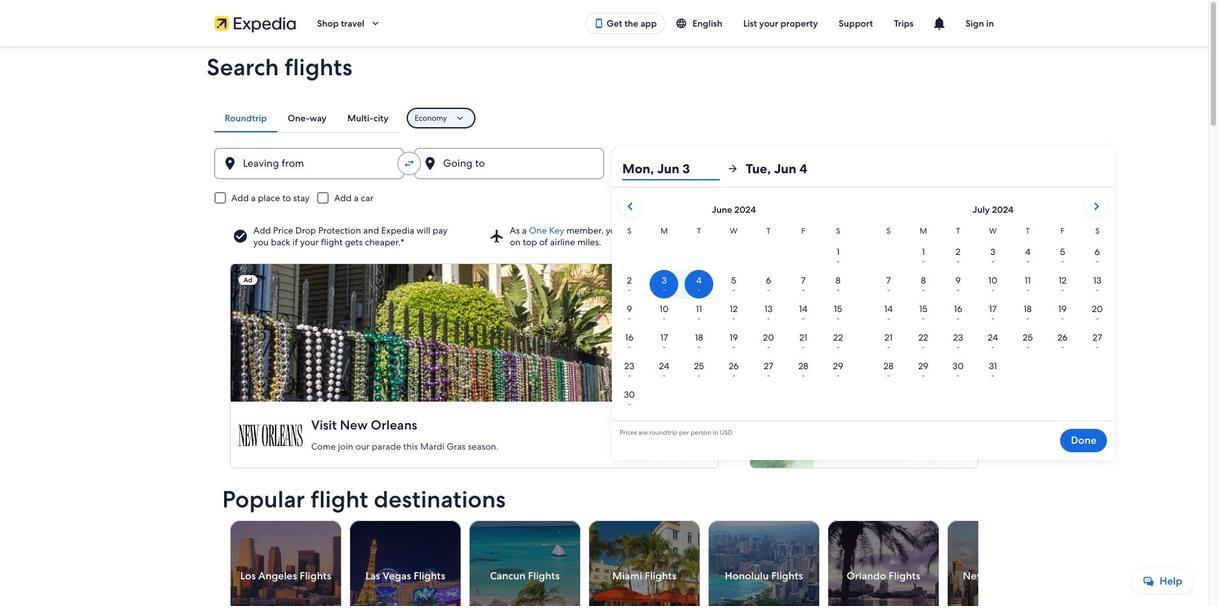 Task type: describe. For each thing, give the bounding box(es) containing it.
next image
[[971, 569, 987, 585]]

swap origin and destination values image
[[404, 158, 415, 170]]

download the app button image
[[594, 18, 604, 29]]

next month image
[[1089, 199, 1105, 214]]

popular flight destinations region
[[214, 487, 1059, 607]]

communication center icon image
[[932, 16, 948, 31]]

miami flights image
[[589, 521, 701, 607]]

expedia logo image
[[214, 14, 296, 32]]

previous month image
[[623, 199, 638, 214]]



Task type: locate. For each thing, give the bounding box(es) containing it.
main content
[[0, 47, 1209, 607]]

new york flights image
[[947, 521, 1059, 607]]

las vegas flights image
[[350, 521, 461, 607]]

shop travel image
[[370, 18, 381, 29]]

honolulu flights image
[[708, 521, 820, 607]]

small image
[[676, 18, 693, 29]]

orlando flights image
[[828, 521, 940, 607]]

los angeles flights image
[[230, 521, 342, 607]]

cancun flights image
[[469, 521, 581, 607]]

previous image
[[222, 569, 238, 585]]

tab list
[[214, 104, 399, 133]]



Task type: vqa. For each thing, say whether or not it's contained in the screenshot.
Los Angeles Flights image
yes



